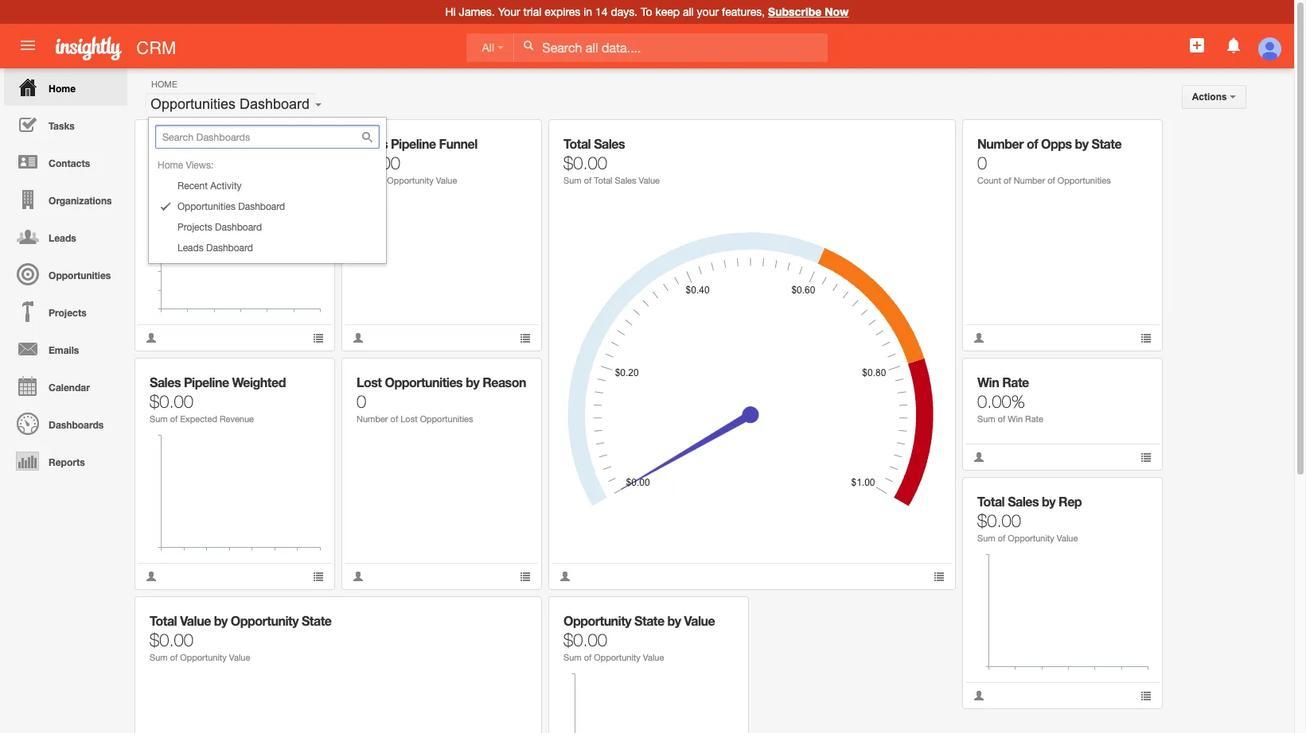 Task type: vqa. For each thing, say whether or not it's contained in the screenshot.
the leftmost the State
yes



Task type: locate. For each thing, give the bounding box(es) containing it.
pipeline for funnel
[[391, 136, 436, 151]]

by inside the total sales by rep $0.00 sum of opportunity value
[[1042, 494, 1056, 509]]

by for total value by opportunity state
[[214, 614, 228, 629]]

sum inside win rate 0.00% sum of win rate
[[978, 415, 996, 424]]

organizations
[[49, 195, 112, 207]]

lost
[[357, 375, 382, 390], [401, 415, 418, 424]]

opportunity
[[387, 176, 434, 185], [1008, 534, 1055, 544], [231, 614, 299, 629], [564, 614, 631, 629], [180, 654, 227, 663], [594, 654, 641, 663]]

of down total sales link
[[584, 176, 592, 185]]

by inside number of opps by state 0 count of number of opportunities
[[1075, 136, 1089, 151]]

opportunities dashboard for opportunities dashboard link
[[178, 201, 285, 213]]

1 vertical spatial opportunities dashboard
[[178, 201, 285, 213]]

opportunities dashboard link
[[149, 197, 386, 217]]

$0.00 inside opportunity state by value $0.00 sum of opportunity value
[[564, 630, 607, 651]]

value inside total sales $0.00 sum of total sales value
[[639, 176, 660, 185]]

0 vertical spatial wrench image
[[508, 131, 520, 142]]

crm
[[136, 38, 176, 58]]

pipeline inside sales pipeline weighted $0.00 sum of expected revenue
[[184, 375, 229, 390]]

subscribe
[[768, 5, 822, 18]]

0 horizontal spatial projects
[[49, 307, 86, 319]]

size
[[208, 176, 224, 185]]

sales pipeline weighted $0.00 sum of expected revenue
[[150, 375, 286, 424]]

user image
[[146, 333, 157, 344], [974, 333, 985, 344], [974, 691, 985, 702]]

0 horizontal spatial state
[[302, 614, 332, 629]]

opportunities inside "link"
[[49, 270, 111, 282]]

leads
[[49, 232, 76, 244], [178, 243, 204, 254]]

user image for sales
[[146, 333, 157, 344]]

leads link
[[4, 218, 127, 256]]

1 vertical spatial wrench image
[[508, 370, 520, 381]]

1 horizontal spatial 0
[[978, 153, 987, 174]]

0.00%
[[978, 392, 1025, 412]]

1 vertical spatial projects
[[49, 307, 86, 319]]

2 horizontal spatial state
[[1092, 136, 1122, 151]]

dashboard for opportunities dashboard button
[[240, 96, 310, 112]]

dashboard up search dashboards text field
[[240, 96, 310, 112]]

weighted
[[232, 375, 286, 390]]

top
[[150, 136, 170, 151]]

state
[[1092, 136, 1122, 151], [302, 614, 332, 629], [635, 614, 664, 629]]

home views:
[[158, 160, 214, 171]]

actions button
[[1182, 85, 1247, 109]]

of left expected
[[170, 415, 178, 424]]

win down 0.00%
[[1008, 415, 1023, 424]]

tasks link
[[4, 106, 127, 143]]

total sales $0.00 sum of total sales value
[[564, 136, 660, 185]]

$0.00 inside sales pipeline weighted $0.00 sum of expected revenue
[[150, 392, 193, 412]]

expected
[[180, 415, 217, 424]]

lost opportunities by reason 0 number of lost opportunities
[[357, 375, 526, 424]]

sum inside sales pipeline weighted $0.00 sum of expected revenue
[[150, 415, 168, 424]]

0 vertical spatial pipeline
[[391, 136, 436, 151]]

days.
[[611, 6, 638, 18]]

total sales by rep $0.00 sum of opportunity value
[[978, 494, 1082, 544]]

1 horizontal spatial win
[[1008, 415, 1023, 424]]

reports
[[49, 457, 85, 469]]

projects up "leads dashboard"
[[178, 222, 212, 233]]

1 horizontal spatial state
[[635, 614, 664, 629]]

projects link
[[4, 293, 127, 330]]

0 horizontal spatial pipeline
[[184, 375, 229, 390]]

sales
[[174, 136, 205, 151], [357, 136, 388, 151], [594, 136, 625, 151], [184, 176, 205, 185], [615, 176, 636, 185], [150, 375, 181, 390], [1008, 494, 1039, 509]]

0 vertical spatial opportunities dashboard
[[150, 96, 310, 112]]

leads up opportunities "link" at the top left
[[49, 232, 76, 244]]

now
[[825, 5, 849, 18]]

dashboard up "leads dashboard"
[[215, 222, 262, 233]]

projects inside projects dashboard link
[[178, 222, 212, 233]]

0 vertical spatial projects
[[178, 222, 212, 233]]

contacts link
[[4, 143, 127, 181]]

total inside total value by opportunity state $0.00 sum of opportunity value
[[150, 614, 177, 629]]

0 vertical spatial win
[[978, 375, 999, 390]]

1 horizontal spatial pipeline
[[391, 136, 436, 151]]

wrench image for $0.00
[[1129, 490, 1140, 501]]

activity
[[210, 181, 242, 192]]

state inside number of opps by state 0 count of number of opportunities
[[1092, 136, 1122, 151]]

sum inside sales pipeline funnel $0.00 sum of opportunity value
[[357, 176, 375, 185]]

keep
[[656, 6, 680, 18]]

0 vertical spatial 0
[[978, 153, 987, 174]]

total sales by rep link
[[978, 494, 1082, 509]]

opportunities dashboard up reps at the top left of the page
[[150, 96, 310, 112]]

sales pipeline funnel $0.00 sum of opportunity value
[[357, 136, 477, 185]]

list image for sales pipeline weighted
[[313, 572, 324, 583]]

rate down "win rate" link
[[1025, 415, 1044, 424]]

list image for sales pipeline funnel
[[520, 333, 531, 344]]

win up 0.00%
[[978, 375, 999, 390]]

total
[[564, 136, 591, 151], [594, 176, 613, 185], [978, 494, 1005, 509], [150, 614, 177, 629]]

user image
[[353, 333, 364, 344], [974, 452, 985, 463], [146, 572, 157, 583], [353, 572, 364, 583], [560, 572, 571, 583]]

of down sales pipeline funnel link in the top of the page
[[377, 176, 385, 185]]

1 horizontal spatial projects
[[178, 222, 212, 233]]

opportunity state by value $0.00 sum of opportunity value
[[564, 614, 715, 663]]

wrench image
[[508, 131, 520, 142], [508, 370, 520, 381], [1129, 490, 1140, 501]]

projects up emails link
[[49, 307, 86, 319]]

user image for 0
[[974, 333, 985, 344]]

win
[[978, 375, 999, 390], [1008, 415, 1023, 424]]

user image for sum
[[974, 691, 985, 702]]

leads dashboard link
[[149, 238, 386, 259]]

list image
[[520, 333, 531, 344], [1141, 452, 1152, 463], [313, 572, 324, 583], [1141, 691, 1152, 702]]

of inside opportunity state by value $0.00 sum of opportunity value
[[584, 654, 592, 663]]

$0.00 inside total sales $0.00 sum of total sales value
[[564, 153, 607, 174]]

of down total sales by rep 'link'
[[998, 534, 1006, 544]]

opportunities dashboard inside button
[[150, 96, 310, 112]]

1 horizontal spatial lost
[[401, 415, 418, 424]]

1 vertical spatial number
[[1014, 176, 1045, 185]]

0 inside lost opportunities by reason 0 number of lost opportunities
[[357, 392, 366, 412]]

wrench image
[[922, 131, 933, 142], [1129, 131, 1140, 142], [301, 370, 313, 381], [1129, 370, 1140, 381], [508, 609, 520, 620], [715, 609, 727, 620]]

dashboard
[[240, 96, 310, 112], [238, 201, 285, 213], [215, 222, 262, 233], [206, 243, 253, 254]]

hi
[[445, 6, 456, 18]]

pipeline
[[391, 136, 436, 151], [184, 375, 229, 390]]

dashboard down recent activity link
[[238, 201, 285, 213]]

1 vertical spatial 0
[[357, 392, 366, 412]]

by inside total value by opportunity state $0.00 sum of opportunity value
[[214, 614, 228, 629]]

$0.00 down total sales by rep 'link'
[[978, 511, 1021, 532]]

projects inside projects link
[[49, 307, 86, 319]]

all
[[683, 6, 694, 18]]

leads down projects dashboard
[[178, 243, 204, 254]]

number
[[978, 136, 1024, 151], [1014, 176, 1045, 185], [357, 415, 388, 424]]

opportunities link
[[4, 256, 127, 293]]

value inside sales pipeline funnel $0.00 sum of opportunity value
[[436, 176, 457, 185]]

0 horizontal spatial leads
[[49, 232, 76, 244]]

$0.00 up expected
[[150, 392, 193, 412]]

home down crm
[[151, 80, 177, 89]]

2 vertical spatial wrench image
[[1129, 490, 1140, 501]]

rate
[[1002, 375, 1029, 390], [1025, 415, 1044, 424]]

opportunities
[[150, 96, 236, 112], [1058, 176, 1111, 185], [178, 201, 236, 213], [49, 270, 111, 282], [385, 375, 463, 390], [420, 415, 473, 424]]

number up count
[[978, 136, 1024, 151]]

of down 'lost opportunities by reason' link at the bottom left of page
[[391, 415, 398, 424]]

user image for funnel
[[353, 333, 364, 344]]

0 horizontal spatial 0
[[357, 392, 366, 412]]

by
[[1075, 136, 1089, 151], [466, 375, 479, 390], [1042, 494, 1056, 509], [214, 614, 228, 629], [668, 614, 681, 629]]

list image
[[313, 333, 324, 344], [1141, 333, 1152, 344], [520, 572, 531, 583], [934, 572, 945, 583]]

dashboard down projects dashboard
[[206, 243, 253, 254]]

opportunities dashboard down activity
[[178, 201, 285, 213]]

leads for leads
[[49, 232, 76, 244]]

rate up 0.00%
[[1002, 375, 1029, 390]]

$0.00 down total sales link
[[564, 153, 607, 174]]

calendar link
[[4, 368, 127, 405]]

by for opportunity state by value
[[668, 614, 681, 629]]

by inside opportunity state by value $0.00 sum of opportunity value
[[668, 614, 681, 629]]

1 horizontal spatial leads
[[178, 243, 204, 254]]

$0.00
[[150, 153, 193, 174], [357, 153, 400, 174], [564, 153, 607, 174], [150, 392, 193, 412], [978, 511, 1021, 532], [150, 630, 193, 651], [564, 630, 607, 651]]

of inside total sales $0.00 sum of total sales value
[[584, 176, 592, 185]]

$0.00 down opportunity state by value 'link'
[[564, 630, 607, 651]]

by inside lost opportunities by reason 0 number of lost opportunities
[[466, 375, 479, 390]]

0
[[978, 153, 987, 174], [357, 392, 366, 412]]

pipeline up expected
[[184, 375, 229, 390]]

of left opps at the top of the page
[[1027, 136, 1038, 151]]

of down 'total value by opportunity state' "link" on the left of the page
[[170, 654, 178, 663]]

emails link
[[4, 330, 127, 368]]

home views: link
[[129, 155, 386, 176]]

opportunity inside sales pipeline funnel $0.00 sum of opportunity value
[[387, 176, 434, 185]]

$0.00 down 'total value by opportunity state' "link" on the left of the page
[[150, 630, 193, 651]]

$0.00 down sales pipeline funnel link in the top of the page
[[357, 153, 400, 174]]

of inside sales pipeline funnel $0.00 sum of opportunity value
[[377, 176, 385, 185]]

14
[[595, 6, 608, 18]]

0 horizontal spatial win
[[978, 375, 999, 390]]

win rate link
[[978, 375, 1029, 390]]

state for $0.00
[[302, 614, 332, 629]]

lost opportunities by reason link
[[357, 375, 526, 390]]

value
[[436, 176, 457, 185], [639, 176, 660, 185], [1057, 534, 1078, 544], [180, 614, 211, 629], [684, 614, 715, 629], [229, 654, 250, 663], [643, 654, 664, 663]]

sum inside total value by opportunity state $0.00 sum of opportunity value
[[150, 654, 168, 663]]

leads inside navigation
[[49, 232, 76, 244]]

1 vertical spatial pipeline
[[184, 375, 229, 390]]

number right count
[[1014, 176, 1045, 185]]

home
[[151, 80, 177, 89], [49, 83, 76, 95], [158, 160, 183, 171]]

Search Dashboards text field
[[155, 125, 380, 149]]

2 vertical spatial number
[[357, 415, 388, 424]]

0 vertical spatial lost
[[357, 375, 382, 390]]

subscribe now link
[[768, 5, 849, 18]]

tasks
[[49, 120, 75, 132]]

pipeline inside sales pipeline funnel $0.00 sum of opportunity value
[[391, 136, 436, 151]]

of down number of opps by state link
[[1048, 176, 1055, 185]]

$0.00 up average
[[150, 153, 193, 174]]

contacts
[[49, 158, 90, 170]]

of
[[1027, 136, 1038, 151], [377, 176, 385, 185], [584, 176, 592, 185], [1004, 176, 1011, 185], [1048, 176, 1055, 185], [170, 415, 178, 424], [391, 415, 398, 424], [998, 415, 1006, 424], [998, 534, 1006, 544], [170, 654, 178, 663], [584, 654, 592, 663]]

number down 'lost opportunities by reason' link at the bottom left of page
[[357, 415, 388, 424]]

of down 0.00%
[[998, 415, 1006, 424]]

pipeline left funnel
[[391, 136, 436, 151]]

$0.00 inside sales pipeline funnel $0.00 sum of opportunity value
[[357, 153, 400, 174]]

funnel
[[439, 136, 477, 151]]

projects dashboard
[[178, 222, 262, 233]]

state inside total value by opportunity state $0.00 sum of opportunity value
[[302, 614, 332, 629]]

dashboard inside button
[[240, 96, 310, 112]]

emails
[[49, 345, 79, 357]]

opportunities dashboard
[[150, 96, 310, 112], [178, 201, 285, 213]]

sales inside the total sales by rep $0.00 sum of opportunity value
[[1008, 494, 1039, 509]]

of down opportunity state by value 'link'
[[584, 654, 592, 663]]

projects
[[178, 222, 212, 233], [49, 307, 86, 319]]

navigation
[[0, 68, 127, 480]]

total inside the total sales by rep $0.00 sum of opportunity value
[[978, 494, 1005, 509]]



Task type: describe. For each thing, give the bounding box(es) containing it.
projects for projects
[[49, 307, 86, 319]]

1 vertical spatial win
[[1008, 415, 1023, 424]]

total for state
[[150, 614, 177, 629]]

list image for by
[[1141, 333, 1152, 344]]

opportunities dashboard for opportunities dashboard button
[[150, 96, 310, 112]]

rep
[[1059, 494, 1082, 509]]

reports link
[[4, 443, 127, 480]]

value inside the total sales by rep $0.00 sum of opportunity value
[[1057, 534, 1078, 544]]

list image for sum
[[934, 572, 945, 583]]

of right count
[[1004, 176, 1011, 185]]

projects for projects dashboard
[[178, 222, 212, 233]]

1 vertical spatial lost
[[401, 415, 418, 424]]

leads for leads dashboard
[[178, 243, 204, 254]]

expires
[[545, 6, 581, 18]]

wrench image for sum
[[508, 131, 520, 142]]

your
[[697, 6, 719, 18]]

total for of
[[564, 136, 591, 151]]

0 vertical spatial rate
[[1002, 375, 1029, 390]]

sales pipeline funnel link
[[357, 136, 477, 151]]

home up average
[[158, 160, 183, 171]]

recent activity
[[178, 181, 242, 192]]

of inside win rate 0.00% sum of win rate
[[998, 415, 1006, 424]]

by for total sales by rep
[[1042, 494, 1056, 509]]

views:
[[186, 160, 214, 171]]

of inside sales pipeline weighted $0.00 sum of expected revenue
[[170, 415, 178, 424]]

home up tasks link
[[49, 83, 76, 95]]

dashboard for projects dashboard link
[[215, 222, 262, 233]]

opportunities inside button
[[150, 96, 236, 112]]

average
[[150, 176, 182, 185]]

to
[[641, 6, 652, 18]]

opportunity state by value link
[[564, 614, 715, 629]]

sales pipeline weighted link
[[150, 375, 286, 390]]

total value by opportunity state link
[[150, 614, 332, 629]]

home link
[[4, 68, 127, 106]]

revenue
[[220, 415, 254, 424]]

0 inside number of opps by state 0 count of number of opportunities
[[978, 153, 987, 174]]

actions
[[1192, 92, 1230, 103]]

sum inside the total sales by rep $0.00 sum of opportunity value
[[978, 534, 996, 544]]

top sales reps $0.00 average sales size
[[150, 136, 237, 185]]

white image
[[523, 40, 534, 51]]

$0.00 inside total value by opportunity state $0.00 sum of opportunity value
[[150, 630, 193, 651]]

1 vertical spatial rate
[[1025, 415, 1044, 424]]

notifications image
[[1224, 36, 1243, 55]]

sum inside total sales $0.00 sum of total sales value
[[564, 176, 582, 185]]

sum inside opportunity state by value $0.00 sum of opportunity value
[[564, 654, 582, 663]]

0 vertical spatial number
[[978, 136, 1024, 151]]

state for 0
[[1092, 136, 1122, 151]]

sales inside sales pipeline weighted $0.00 sum of expected revenue
[[150, 375, 181, 390]]

all
[[482, 41, 494, 54]]

your
[[498, 6, 520, 18]]

opportunity inside the total sales by rep $0.00 sum of opportunity value
[[1008, 534, 1055, 544]]

number of opps by state 0 count of number of opportunities
[[978, 136, 1122, 185]]

opportunities inside number of opps by state 0 count of number of opportunities
[[1058, 176, 1111, 185]]

$0.00 inside top sales reps $0.00 average sales size
[[150, 153, 193, 174]]

opportunities dashboard button
[[145, 92, 315, 116]]

trial
[[523, 6, 542, 18]]

dashboard for leads dashboard link
[[206, 243, 253, 254]]

list image for $0.00
[[313, 333, 324, 344]]

recent
[[178, 181, 208, 192]]

count
[[978, 176, 1001, 185]]

number inside lost opportunities by reason 0 number of lost opportunities
[[357, 415, 388, 424]]

Search all data.... text field
[[514, 33, 828, 62]]

features,
[[722, 6, 765, 18]]

list image for total sales by rep
[[1141, 691, 1152, 702]]

by for lost opportunities by reason
[[466, 375, 479, 390]]

projects dashboard link
[[149, 217, 386, 238]]

number of opps by state link
[[978, 136, 1122, 151]]

pipeline for weighted
[[184, 375, 229, 390]]

0 horizontal spatial lost
[[357, 375, 382, 390]]

state inside opportunity state by value $0.00 sum of opportunity value
[[635, 614, 664, 629]]

reps
[[208, 136, 237, 151]]

leads dashboard
[[178, 243, 253, 254]]

organizations link
[[4, 181, 127, 218]]

navigation containing home
[[0, 68, 127, 480]]

user image for weighted
[[146, 572, 157, 583]]

$0.00 inside the total sales by rep $0.00 sum of opportunity value
[[978, 511, 1021, 532]]

recent activity link
[[149, 176, 386, 197]]

of inside lost opportunities by reason 0 number of lost opportunities
[[391, 415, 398, 424]]

total value by opportunity state $0.00 sum of opportunity value
[[150, 614, 332, 663]]

sales inside sales pipeline funnel $0.00 sum of opportunity value
[[357, 136, 388, 151]]

james.
[[459, 6, 495, 18]]

in
[[584, 6, 592, 18]]

all link
[[466, 33, 514, 62]]

reason
[[483, 375, 526, 390]]

top sales reps link
[[150, 136, 237, 151]]

dashboard for opportunities dashboard link
[[238, 201, 285, 213]]

opps
[[1041, 136, 1072, 151]]

dashboards
[[49, 420, 104, 431]]

user image for $0.00
[[560, 572, 571, 583]]

dashboards link
[[4, 405, 127, 443]]

calendar
[[49, 382, 90, 394]]

win rate 0.00% sum of win rate
[[978, 375, 1044, 424]]

of inside total value by opportunity state $0.00 sum of opportunity value
[[170, 654, 178, 663]]

total sales link
[[564, 136, 625, 151]]

of inside the total sales by rep $0.00 sum of opportunity value
[[998, 534, 1006, 544]]

hi james. your trial expires in 14 days. to keep all your features, subscribe now
[[445, 5, 849, 18]]

total for $0.00
[[978, 494, 1005, 509]]



